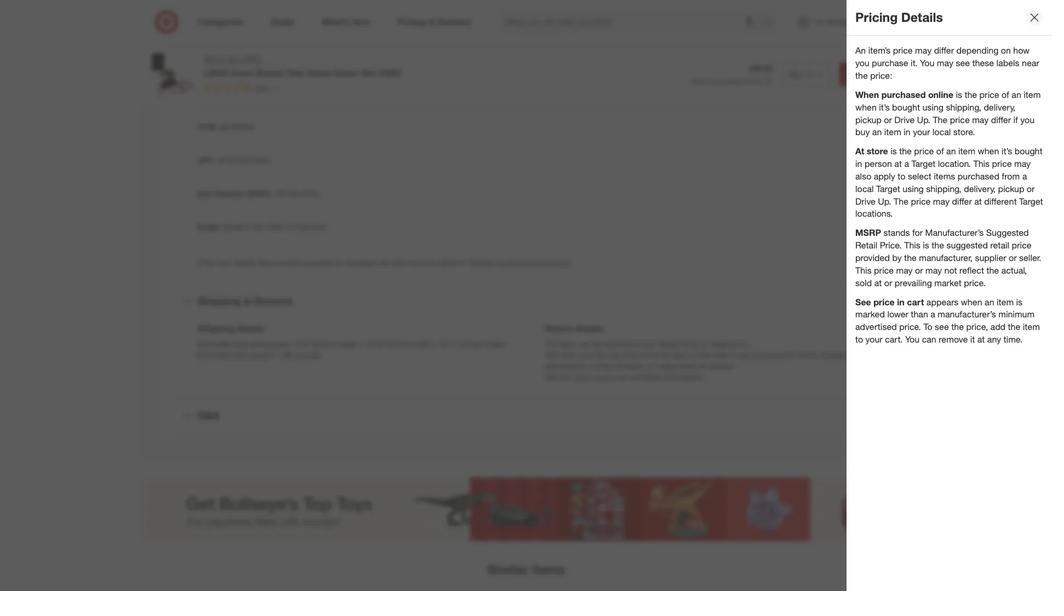 Task type: describe. For each thing, give the bounding box(es) containing it.
845
[[255, 83, 268, 93]]

in right made
[[245, 222, 251, 232]]

it. inside an item's price may differ depending on how you purchase it. you may see these labels near the price:
[[911, 58, 918, 68]]

delivery, inside the is the price of an item when it's bought in person at a target location. this price may also apply to select items purchased from a local target using shipping, delivery, pickup or drive up. the price may differ at different target locations.
[[964, 184, 996, 194]]

is inside the is the price of an item when it's bought in person at a target location. this price may also apply to select items purchased from a local target using shipping, delivery, pickup or drive up. the price may differ at different target locations.
[[891, 146, 897, 157]]

you inside is the price of an item when it's bought using shipping, delivery, pickup or drive up. the price may differ if you buy an item in your local store.
[[1021, 114, 1035, 125]]

is the price of an item when it's bought using shipping, delivery, pickup or drive up. the price may differ if you buy an item in your local store.
[[856, 89, 1041, 138]]

tcin : 80130323
[[197, 122, 254, 132]]

this down stands
[[904, 240, 921, 251]]

image of lego icons bonsai tree home décor set 10281 image
[[151, 53, 195, 96]]

near
[[1022, 58, 1040, 68]]

pricing details
[[856, 10, 943, 25]]

height
[[484, 340, 505, 349]]

item's
[[869, 45, 891, 56]]

pounds
[[295, 350, 321, 360]]

target up select
[[912, 159, 936, 169]]

must
[[578, 350, 595, 360]]

: for 673419340533
[[214, 155, 216, 165]]

0 vertical spatial be
[[593, 340, 602, 349]]

0 horizontal spatial for
[[618, 372, 628, 382]]

know
[[419, 258, 437, 267]]

item down near
[[1024, 89, 1041, 100]]

: for made in the usa or imported
[[220, 222, 222, 232]]

or inside is the price of an item when it's bought using shipping, delivery, pickup or drive up. the price may differ if you buy an item in your local store.
[[884, 114, 892, 125]]

price,
[[967, 322, 988, 333]]

price.
[[880, 240, 902, 251]]

to inside return details this item can be returned to any target store or target.com. this item must be returned within 90 days of the date it was purchased in store, shipped, delivered by a shipt shopper, or made ready for pickup. see the return policy for complete information.
[[635, 340, 642, 349]]

complete,
[[344, 258, 377, 267]]

of for select
[[937, 146, 944, 157]]

manufacturer's
[[938, 310, 996, 320]]

return
[[545, 324, 573, 334]]

items inside region
[[532, 563, 565, 578]]

: left the 204-
[[270, 189, 272, 198]]

search
[[757, 18, 784, 28]]

date
[[713, 350, 728, 360]]

using inside is the price of an item when it's bought using shipping, delivery, pickup or drive up. the price may differ if you buy an item in your local store.
[[923, 102, 944, 113]]

the left usa
[[254, 222, 264, 232]]

or right usa
[[284, 222, 291, 232]]

the up manufacturer,
[[932, 240, 944, 251]]

return
[[573, 372, 594, 382]]

in inside return details this item can be returned to any target store or target.com. this item must be returned within 90 days of the date it was purchased in store, shipped, delivered by a shipt shopper, or made ready for pickup. see the return policy for complete information.
[[791, 350, 797, 360]]

if the item details above aren't accurate or complete, we want to know about it. report incorrect product info.
[[197, 258, 571, 267]]

204-
[[275, 189, 290, 198]]

differ inside the is the price of an item when it's bought in person at a target location. this price may also apply to select items purchased from a local target using shipping, delivery, pickup or drive up. the price may differ at different target locations.
[[952, 196, 972, 207]]

price up lower
[[874, 297, 895, 308]]

a up select
[[905, 159, 909, 169]]

price down these
[[980, 89, 999, 100]]

&
[[244, 295, 251, 308]]

also
[[856, 171, 872, 182]]

2021
[[281, 89, 298, 98]]

What can we help you find? suggestions appear below search field
[[498, 10, 765, 34]]

1 ship from the top
[[234, 340, 248, 349]]

1 vertical spatial be
[[597, 350, 606, 360]]

material: plastic
[[197, 22, 254, 31]]

locations.
[[856, 209, 893, 219]]

return policy link
[[573, 372, 616, 382]]

shipped,
[[820, 350, 850, 360]]

street date : january 1, 2021
[[197, 89, 298, 98]]

target.com.
[[710, 340, 749, 349]]

pickup.
[[710, 361, 735, 371]]

battery
[[241, 55, 266, 65]]

1 inches from the left
[[311, 340, 334, 349]]

may up from
[[1015, 159, 1031, 169]]

pricing details dialog
[[847, 0, 1052, 592]]

the right if
[[204, 258, 215, 267]]

the down supplier
[[987, 265, 999, 276]]

cart inside pricing details 'dialog'
[[907, 297, 924, 308]]

an inside appears when an item is marked lower than a manufacturer's minimum advertised price. to see the price, add the item to your cart. you can remove it at any time.
[[985, 297, 995, 308]]

see inside appears when an item is marked lower than a manufacturer's minimum advertised price. to see the price, add the item to your cart. you can remove it at any time.
[[935, 322, 949, 333]]

to right "want"
[[410, 258, 417, 267]]

the up time. at the right of page
[[1008, 322, 1021, 333]]

may left not
[[926, 265, 942, 276]]

street
[[197, 89, 219, 98]]

upc : 673419340533
[[197, 155, 269, 165]]

or down within
[[647, 361, 654, 371]]

store.
[[954, 127, 975, 138]]

0 vertical spatial returned
[[604, 340, 633, 349]]

1 vertical spatial returned
[[608, 350, 638, 360]]

details for return
[[576, 324, 603, 334]]

all
[[227, 53, 236, 64]]

by inside return details this item can be returned to any target store or target.com. this item must be returned within 90 days of the date it was purchased in store, shipped, delivered by a shipt shopper, or made ready for pickup. see the return policy for complete information.
[[578, 361, 587, 371]]

2 inches from the left
[[387, 340, 409, 349]]

cart inside button
[[877, 69, 894, 80]]

drive inside is the price of an item when it's bought using shipping, delivery, pickup or drive up. the price may differ if you buy an item in your local store.
[[895, 114, 915, 125]]

8705
[[302, 189, 319, 198]]

price up store.
[[950, 114, 970, 125]]

shipping for shipping & returns
[[197, 295, 241, 308]]

see inside pricing details 'dialog'
[[856, 297, 871, 308]]

local inside is the price of an item when it's bought using shipping, delivery, pickup or drive up. the price may differ if you buy an item in your local store.
[[933, 127, 951, 138]]

0 vertical spatial lego
[[238, 53, 262, 64]]

complete
[[630, 372, 662, 382]]

or up actual,
[[1009, 253, 1017, 264]]

stands for manufacturer's suggested retail price. this is the suggested retail price provided by the manufacturer, supplier or seller. this price may or may not reflect the actual, sold at or prevailing market price.
[[856, 228, 1042, 289]]

1 x from the left
[[359, 340, 363, 349]]

cart.
[[885, 335, 903, 345]]

or left target.com.
[[701, 340, 708, 349]]

price up from
[[992, 159, 1012, 169]]

or up see price in cart
[[884, 278, 892, 289]]

1,
[[272, 89, 279, 98]]

home
[[307, 67, 332, 78]]

may up prevailing on the top of the page
[[896, 265, 913, 276]]

suggested
[[947, 240, 988, 251]]

it inside return details this item can be returned to any target store or target.com. this item must be returned within 90 days of the date it was purchased in store, shipped, delivered by a shipt shopper, or made ready for pickup. see the return policy for complete information.
[[730, 350, 734, 360]]

suggested
[[986, 228, 1029, 238]]

may left these
[[937, 58, 954, 68]]

prevailing
[[895, 278, 932, 289]]

when for purchased
[[978, 146, 999, 157]]

may up manufacturer's
[[933, 196, 950, 207]]

item up 'delivered'
[[561, 350, 576, 360]]

shop
[[204, 53, 225, 64]]

it's for from
[[1002, 146, 1012, 157]]

see inside an item's price may differ depending on how you purchase it. you may see these labels near the price:
[[956, 58, 970, 68]]

an up if
[[1012, 89, 1022, 100]]

15.11
[[438, 340, 457, 349]]

aren't
[[281, 258, 300, 267]]

an
[[856, 45, 866, 56]]

you inside an item's price may differ depending on how you purchase it. you may see these labels near the price:
[[856, 58, 870, 68]]

any inside return details this item can be returned to any target store or target.com. this item must be returned within 90 days of the date it was purchased in store, shipped, delivered by a shipt shopper, or made ready for pickup. see the return policy for complete information.
[[644, 340, 656, 349]]

msrp
[[856, 228, 881, 238]]

3.07
[[294, 340, 309, 349]]

price up seller.
[[1012, 240, 1032, 251]]

delivered
[[545, 361, 576, 371]]

battery: no battery used
[[197, 55, 286, 65]]

an item's price may differ depending on how you purchase it. you may see these labels near the price:
[[856, 45, 1040, 81]]

ready
[[678, 361, 697, 371]]

shipping, inside the is the price of an item when it's bought in person at a target location. this price may also apply to select items purchased from a local target using shipping, delivery, pickup or drive up. the price may differ at different target locations.
[[926, 184, 962, 194]]

when for $39.99
[[691, 77, 708, 86]]

item right if
[[217, 258, 232, 267]]

set
[[362, 67, 376, 78]]

width
[[411, 340, 430, 349]]

details for shipping
[[236, 324, 264, 334]]

appears when an item is marked lower than a manufacturer's minimum advertised price. to see the price, add the item to your cart. you can remove it at any time.
[[856, 297, 1040, 345]]

when purchased online for an item's price may differ depending on how you purchase it. you may see these labels near the price:
[[856, 89, 954, 100]]

item inside the is the price of an item when it's bought in person at a target location. this price may also apply to select items purchased from a local target using shipping, delivery, pickup or drive up. the price may differ at different target locations.
[[959, 146, 976, 157]]

when for an item's price may differ depending on how you purchase it. you may see these labels near the price:
[[856, 89, 879, 100]]

information.
[[664, 372, 704, 382]]

90
[[662, 350, 671, 360]]

2 estimated from the top
[[197, 350, 232, 360]]

at inside appears when an item is marked lower than a manufacturer's minimum advertised price. to see the price, add the item to your cart. you can remove it at any time.
[[978, 335, 985, 345]]

online for an item's price may differ depending on how you purchase it. you may see these labels near the price:
[[928, 89, 954, 100]]

item up minimum
[[997, 297, 1014, 308]]

1 vertical spatial it.
[[461, 258, 467, 267]]

the inside the is the price of an item when it's bought in person at a target location. this price may also apply to select items purchased from a local target using shipping, delivery, pickup or drive up. the price may differ at different target locations.
[[894, 196, 909, 207]]

the up remove at the right of page
[[952, 322, 964, 333]]

the up prevailing on the top of the page
[[904, 253, 917, 264]]

purchased inside return details this item can be returned to any target store or target.com. this item must be returned within 90 days of the date it was purchased in store, shipped, delivered by a shipt shopper, or made ready for pickup. see the return policy for complete information.
[[752, 350, 789, 360]]

if
[[197, 258, 202, 267]]

date
[[222, 89, 239, 98]]

may down details
[[915, 45, 932, 56]]

policy
[[596, 372, 616, 382]]

can inside return details this item can be returned to any target store or target.com. this item must be returned within 90 days of the date it was purchased in store, shipped, delivered by a shipt shopper, or made ready for pickup. see the return policy for complete information.
[[578, 340, 591, 349]]

the down 'delivered'
[[560, 372, 571, 382]]

bought for a
[[1015, 146, 1043, 157]]

or up prevailing on the top of the page
[[915, 265, 923, 276]]

report
[[469, 258, 493, 267]]

supplier
[[975, 253, 1007, 264]]

price up select
[[914, 146, 934, 157]]

origin : made in the usa or imported
[[197, 222, 325, 232]]

target inside return details this item can be returned to any target store or target.com. this item must be returned within 90 days of the date it was purchased in store, shipped, delivered by a shipt shopper, or made ready for pickup. see the return policy for complete information.
[[658, 340, 679, 349]]

0 horizontal spatial lego
[[204, 67, 228, 78]]

retail
[[991, 240, 1010, 251]]

made
[[656, 361, 675, 371]]

delivery, inside is the price of an item when it's bought using shipping, delivery, pickup or drive up. the price may differ if you buy an item in your local store.
[[984, 102, 1016, 113]]

than
[[911, 310, 928, 320]]

person
[[865, 159, 892, 169]]

store inside pricing details 'dialog'
[[867, 146, 888, 157]]

item down minimum
[[1023, 322, 1040, 333]]

buy
[[856, 127, 870, 138]]

add
[[847, 69, 864, 80]]

3 inches from the left
[[460, 340, 482, 349]]

at inside stands for manufacturer's suggested retail price. this is the suggested retail price provided by the manufacturer, supplier or seller. this price may or may not reflect the actual, sold at or prevailing market price.
[[875, 278, 882, 289]]

no
[[229, 55, 239, 65]]

plastic
[[231, 22, 254, 31]]



Task type: vqa. For each thing, say whether or not it's contained in the screenshot.
the top New
no



Task type: locate. For each thing, give the bounding box(es) containing it.
1 horizontal spatial bought
[[1015, 146, 1043, 157]]

price down select
[[911, 196, 931, 207]]

see down depending
[[956, 58, 970, 68]]

of inside return details this item can be returned to any target store or target.com. this item must be returned within 90 days of the date it was purchased in store, shipped, delivered by a shipt shopper, or made ready for pickup. see the return policy for complete information.
[[691, 350, 698, 360]]

dimensions:
[[250, 340, 292, 349]]

in inside is the price of an item when it's bought using shipping, delivery, pickup or drive up. the price may differ if you buy an item in your local store.
[[904, 127, 911, 138]]

target down apply
[[876, 184, 900, 194]]

0 horizontal spatial drive
[[856, 196, 876, 207]]

pickup inside the is the price of an item when it's bought in person at a target location. this price may also apply to select items purchased from a local target using shipping, delivery, pickup or drive up. the price may differ at different target locations.
[[998, 184, 1025, 194]]

it
[[971, 335, 975, 345], [730, 350, 734, 360]]

1 horizontal spatial price.
[[964, 278, 986, 289]]

shipping inside shipping details estimated ship dimensions: 3.07 inches length x 10.23 inches width x 15.11 inches height estimated ship weight: 1.66 pounds
[[197, 324, 234, 334]]

using inside the is the price of an item when it's bought in person at a target location. this price may also apply to select items purchased from a local target using shipping, delivery, pickup or drive up. the price may differ at different target locations.
[[903, 184, 924, 194]]

0 vertical spatial cart
[[877, 69, 894, 80]]

item down the return
[[561, 340, 576, 349]]

shipping details estimated ship dimensions: 3.07 inches length x 10.23 inches width x 15.11 inches height estimated ship weight: 1.66 pounds
[[197, 324, 505, 360]]

item up the at store
[[885, 127, 902, 138]]

0 vertical spatial shipping
[[197, 295, 241, 308]]

(dpci)
[[247, 189, 270, 198]]

length
[[336, 340, 357, 349]]

estimated down 'shipping & returns'
[[197, 340, 232, 349]]

shipping left &
[[197, 295, 241, 308]]

1 vertical spatial pickup
[[998, 184, 1025, 194]]

0 horizontal spatial it
[[730, 350, 734, 360]]

january
[[243, 89, 270, 98]]

of inside the is the price of an item when it's bought in person at a target location. this price may also apply to select items purchased from a local target using shipping, delivery, pickup or drive up. the price may differ at different target locations.
[[937, 146, 944, 157]]

ship left dimensions:
[[234, 340, 248, 349]]

see price in cart
[[856, 297, 924, 308]]

by inside stands for manufacturer's suggested retail price. this is the suggested retail price provided by the manufacturer, supplier or seller. this price may or may not reflect the actual, sold at or prevailing market price.
[[893, 253, 902, 264]]

is inside is the price of an item when it's bought using shipping, delivery, pickup or drive up. the price may differ if you buy an item in your local store.
[[956, 89, 962, 100]]

0 vertical spatial ship
[[234, 340, 248, 349]]

items right similar
[[532, 563, 565, 578]]

ship
[[234, 340, 248, 349], [234, 350, 248, 360]]

differ inside is the price of an item when it's bought using shipping, delivery, pickup or drive up. the price may differ if you buy an item in your local store.
[[991, 114, 1011, 125]]

at down price,
[[978, 335, 985, 345]]

at
[[895, 159, 902, 169], [975, 196, 982, 207], [875, 278, 882, 289], [978, 335, 985, 345]]

pickup down from
[[998, 184, 1025, 194]]

0 vertical spatial see
[[956, 58, 970, 68]]

at left different
[[975, 196, 982, 207]]

local left store.
[[933, 127, 951, 138]]

1 horizontal spatial the
[[933, 114, 948, 125]]

origin
[[197, 222, 220, 232]]

1 horizontal spatial items
[[934, 171, 956, 182]]

: left 673419340533
[[214, 155, 216, 165]]

the inside is the price of an item when it's bought using shipping, delivery, pickup or drive up. the price may differ if you buy an item in your local store.
[[933, 114, 948, 125]]

up. inside the is the price of an item when it's bought in person at a target location. this price may also apply to select items purchased from a local target using shipping, delivery, pickup or drive up. the price may differ at different target locations.
[[878, 196, 892, 207]]

0 vertical spatial online
[[743, 77, 761, 86]]

1 vertical spatial you
[[905, 335, 920, 345]]

price
[[893, 45, 913, 56], [980, 89, 999, 100], [950, 114, 970, 125], [914, 146, 934, 157], [992, 159, 1012, 169], [911, 196, 931, 207], [1012, 240, 1032, 251], [874, 265, 894, 276], [874, 297, 895, 308]]

it. right purchase
[[911, 58, 918, 68]]

0 horizontal spatial local
[[856, 184, 874, 194]]

2 x from the left
[[432, 340, 436, 349]]

target right different
[[1019, 196, 1043, 207]]

can inside appears when an item is marked lower than a manufacturer's minimum advertised price. to see the price, add the item to your cart. you can remove it at any time.
[[922, 335, 937, 345]]

1 vertical spatial when
[[978, 146, 999, 157]]

see down 'delivered'
[[545, 372, 558, 382]]

drive inside the is the price of an item when it's bought in person at a target location. this price may also apply to select items purchased from a local target using shipping, delivery, pickup or drive up. the price may differ at different target locations.
[[856, 196, 876, 207]]

bought up from
[[1015, 146, 1043, 157]]

be up shipt
[[597, 350, 606, 360]]

details inside shipping details estimated ship dimensions: 3.07 inches length x 10.23 inches width x 15.11 inches height estimated ship weight: 1.66 pounds
[[236, 324, 264, 334]]

an up manufacturer's
[[985, 297, 995, 308]]

0 vertical spatial when
[[856, 102, 877, 113]]

0 horizontal spatial online
[[743, 77, 761, 86]]

: left january
[[239, 89, 241, 98]]

is inside appears when an item is marked lower than a manufacturer's minimum advertised price. to see the price, add the item to your cart. you can remove it at any time.
[[1016, 297, 1023, 308]]

0 vertical spatial by
[[893, 253, 902, 264]]

details inside return details this item can be returned to any target store or target.com. this item must be returned within 90 days of the date it was purchased in store, shipped, delivered by a shipt shopper, or made ready for pickup. see the return policy for complete information.
[[576, 324, 603, 334]]

advertisement region
[[143, 478, 910, 542]]

it. right about
[[461, 258, 467, 267]]

bought inside the is the price of an item when it's bought in person at a target location. this price may also apply to select items purchased from a local target using shipping, delivery, pickup or drive up. the price may differ at different target locations.
[[1015, 146, 1043, 157]]

you inside appears when an item is marked lower than a manufacturer's minimum advertised price. to see the price, add the item to your cart. you can remove it at any time.
[[905, 335, 920, 345]]

0 vertical spatial estimated
[[197, 340, 232, 349]]

it's
[[879, 102, 890, 113], [1002, 146, 1012, 157]]

0 vertical spatial store
[[867, 146, 888, 157]]

shipping, up store.
[[946, 102, 982, 113]]

details left above
[[234, 258, 256, 267]]

2 vertical spatial of
[[691, 350, 698, 360]]

shipping, inside is the price of an item when it's bought using shipping, delivery, pickup or drive up. the price may differ if you buy an item in your local store.
[[946, 102, 982, 113]]

when purchased online for $39.99
[[691, 77, 761, 86]]

1 vertical spatial estimated
[[197, 350, 232, 360]]

you right cart.
[[905, 335, 920, 345]]

is inside stands for manufacturer's suggested retail price. this is the suggested retail price provided by the manufacturer, supplier or seller. this price may or may not reflect the actual, sold at or prevailing market price.
[[923, 240, 930, 251]]

an inside the is the price of an item when it's bought in person at a target location. this price may also apply to select items purchased from a local target using shipping, delivery, pickup or drive up. the price may differ at different target locations.
[[947, 146, 956, 157]]

0 vertical spatial using
[[923, 102, 944, 113]]

manufacturer's
[[926, 228, 984, 238]]

differ up manufacturer's
[[952, 196, 972, 207]]

1 horizontal spatial any
[[988, 335, 1001, 345]]

it down price,
[[971, 335, 975, 345]]

the inside is the price of an item when it's bought using shipping, delivery, pickup or drive up. the price may differ if you buy an item in your local store.
[[965, 89, 977, 100]]

0 vertical spatial local
[[933, 127, 951, 138]]

local inside the is the price of an item when it's bought in person at a target location. this price may also apply to select items purchased from a local target using shipping, delivery, pickup or drive up. the price may differ at different target locations.
[[856, 184, 874, 194]]

a inside appears when an item is marked lower than a manufacturer's minimum advertised price. to see the price, add the item to your cart. you can remove it at any time.
[[931, 310, 936, 320]]

may up store.
[[972, 114, 989, 125]]

online down an item's price may differ depending on how you purchase it. you may see these labels near the price:
[[928, 89, 954, 100]]

at up apply
[[895, 159, 902, 169]]

can up must on the right
[[578, 340, 591, 349]]

about
[[439, 258, 459, 267]]

1 horizontal spatial cart
[[907, 297, 924, 308]]

0 vertical spatial you
[[920, 58, 935, 68]]

0 horizontal spatial pickup
[[856, 114, 882, 125]]

your down advertised
[[866, 335, 883, 345]]

retail
[[856, 240, 878, 251]]

market
[[935, 278, 962, 289]]

1 horizontal spatial of
[[937, 146, 944, 157]]

when
[[691, 77, 708, 86], [856, 89, 879, 100]]

1 horizontal spatial you
[[920, 58, 935, 68]]

target up 90
[[658, 340, 679, 349]]

store inside return details this item can be returned to any target store or target.com. this item must be returned within 90 days of the date it was purchased in store, shipped, delivered by a shipt shopper, or made ready for pickup. see the return policy for complete information.
[[681, 340, 699, 349]]

this up sold at right top
[[856, 265, 872, 276]]

a inside return details this item can be returned to any target store or target.com. this item must be returned within 90 days of the date it was purchased in store, shipped, delivered by a shipt shopper, or made ready for pickup. see the return policy for complete information.
[[589, 361, 593, 371]]

0 vertical spatial of
[[1002, 89, 1010, 100]]

seller.
[[1020, 253, 1042, 264]]

1 vertical spatial for
[[699, 361, 708, 371]]

0 vertical spatial price.
[[964, 278, 986, 289]]

it left was
[[730, 350, 734, 360]]

purchased inside the is the price of an item when it's bought in person at a target location. this price may also apply to select items purchased from a local target using shipping, delivery, pickup or drive up. the price may differ at different target locations.
[[958, 171, 1000, 182]]

1 vertical spatial see
[[545, 372, 558, 382]]

2 ship from the top
[[234, 350, 248, 360]]

add to cart
[[847, 69, 894, 80]]

shipping for shipping details estimated ship dimensions: 3.07 inches length x 10.23 inches width x 15.11 inches height estimated ship weight: 1.66 pounds
[[197, 324, 234, 334]]

at right sold at right top
[[875, 278, 882, 289]]

1 vertical spatial shipping,
[[926, 184, 962, 194]]

0 horizontal spatial you
[[856, 58, 870, 68]]

see
[[956, 58, 970, 68], [935, 322, 949, 333]]

or right accurate
[[334, 258, 341, 267]]

when inside the is the price of an item when it's bought in person at a target location. this price may also apply to select items purchased from a local target using shipping, delivery, pickup or drive up. the price may differ at different target locations.
[[978, 146, 999, 157]]

using down an item's price may differ depending on how you purchase it. you may see these labels near the price:
[[923, 102, 944, 113]]

2 horizontal spatial of
[[1002, 89, 1010, 100]]

pickup inside is the price of an item when it's bought using shipping, delivery, pickup or drive up. the price may differ if you buy an item in your local store.
[[856, 114, 882, 125]]

2 vertical spatial when
[[961, 297, 983, 308]]

this down the return
[[545, 340, 559, 349]]

may
[[915, 45, 932, 56], [937, 58, 954, 68], [972, 114, 989, 125], [1015, 159, 1031, 169], [933, 196, 950, 207], [896, 265, 913, 276], [926, 265, 942, 276]]

1 vertical spatial up.
[[878, 196, 892, 207]]

0 horizontal spatial see
[[935, 322, 949, 333]]

1 horizontal spatial it's
[[1002, 146, 1012, 157]]

search button
[[757, 10, 784, 36]]

this inside the is the price of an item when it's bought in person at a target location. this price may also apply to select items purchased from a local target using shipping, delivery, pickup or drive up. the price may differ at different target locations.
[[974, 159, 990, 169]]

your inside is the price of an item when it's bought using shipping, delivery, pickup or drive up. the price may differ if you buy an item in your local store.
[[913, 127, 930, 138]]

1 vertical spatial your
[[866, 335, 883, 345]]

it's down the price:
[[879, 102, 890, 113]]

1 vertical spatial you
[[1021, 114, 1035, 125]]

of for you
[[1002, 89, 1010, 100]]

purchase
[[872, 58, 909, 68]]

1 horizontal spatial online
[[928, 89, 954, 100]]

the up 'location.'
[[933, 114, 948, 125]]

a right from
[[1023, 171, 1027, 182]]

you inside an item's price may differ depending on how you purchase it. you may see these labels near the price:
[[920, 58, 935, 68]]

1 vertical spatial it's
[[1002, 146, 1012, 157]]

this
[[974, 159, 990, 169], [904, 240, 921, 251], [856, 265, 872, 276], [545, 340, 559, 349], [545, 350, 559, 360]]

the left date
[[700, 350, 711, 360]]

appears
[[927, 297, 959, 308]]

2 vertical spatial differ
[[952, 196, 972, 207]]

when inside is the price of an item when it's bought using shipping, delivery, pickup or drive up. the price may differ if you buy an item in your local store.
[[856, 102, 877, 113]]

0 horizontal spatial see
[[545, 372, 558, 382]]

bought inside is the price of an item when it's bought using shipping, delivery, pickup or drive up. the price may differ if you buy an item in your local store.
[[892, 102, 920, 113]]

shopper,
[[615, 361, 645, 371]]

1 horizontal spatial when
[[856, 89, 879, 100]]

time.
[[1004, 335, 1023, 345]]

ship left weight:
[[234, 350, 248, 360]]

1 vertical spatial when purchased online
[[856, 89, 954, 100]]

provided
[[856, 253, 890, 264]]

0 horizontal spatial when purchased online
[[691, 77, 761, 86]]

1 horizontal spatial see
[[856, 297, 871, 308]]

price.
[[964, 278, 986, 289], [900, 322, 921, 333]]

0 vertical spatial you
[[856, 58, 870, 68]]

0 horizontal spatial by
[[578, 361, 587, 371]]

returns
[[254, 295, 293, 308]]

1 vertical spatial drive
[[856, 196, 876, 207]]

1 horizontal spatial local
[[933, 127, 951, 138]]

the left the price:
[[856, 70, 868, 81]]

0 horizontal spatial can
[[578, 340, 591, 349]]

: left 80130323
[[215, 122, 218, 132]]

is the price of an item when it's bought in person at a target location. this price may also apply to select items purchased from a local target using shipping, delivery, pickup or drive up. the price may differ at different target locations.
[[856, 146, 1043, 219]]

1 horizontal spatial inches
[[387, 340, 409, 349]]

shipping inside dropdown button
[[197, 295, 241, 308]]

pricing
[[856, 10, 898, 25]]

you
[[920, 58, 935, 68], [905, 335, 920, 345]]

store
[[867, 146, 888, 157], [681, 340, 699, 349]]

1 vertical spatial price.
[[900, 322, 921, 333]]

to
[[866, 69, 874, 80], [898, 171, 906, 182], [410, 258, 417, 267], [856, 335, 863, 345], [635, 340, 642, 349]]

icons
[[231, 67, 253, 78]]

in left the store,
[[791, 350, 797, 360]]

similar
[[487, 563, 529, 578]]

when inside pricing details 'dialog'
[[856, 89, 879, 100]]

0 vertical spatial up.
[[917, 114, 931, 125]]

x left the 10.23
[[359, 340, 363, 349]]

when purchased online inside pricing details 'dialog'
[[856, 89, 954, 100]]

1 vertical spatial the
[[894, 196, 909, 207]]

to inside button
[[866, 69, 874, 80]]

tree
[[287, 67, 305, 78]]

1 vertical spatial local
[[856, 184, 874, 194]]

to right apply
[[898, 171, 906, 182]]

inches up pounds
[[311, 340, 334, 349]]

incorrect
[[495, 258, 526, 267]]

within
[[640, 350, 660, 360]]

0 vertical spatial your
[[913, 127, 930, 138]]

of inside is the price of an item when it's bought using shipping, delivery, pickup or drive up. the price may differ if you buy an item in your local store.
[[1002, 89, 1010, 100]]

to up within
[[635, 340, 642, 349]]

1 vertical spatial it
[[730, 350, 734, 360]]

the inside an item's price may differ depending on how you purchase it. you may see these labels near the price:
[[856, 70, 868, 81]]

1 vertical spatial online
[[928, 89, 954, 100]]

0 vertical spatial for
[[913, 228, 923, 238]]

0 horizontal spatial items
[[532, 563, 565, 578]]

1 vertical spatial shipping
[[197, 324, 234, 334]]

differ left depending
[[934, 45, 954, 56]]

is down an item's price may differ depending on how you purchase it. you may see these labels near the price:
[[956, 89, 962, 100]]

was
[[736, 350, 750, 360]]

0 vertical spatial shipping,
[[946, 102, 982, 113]]

0 vertical spatial differ
[[934, 45, 954, 56]]

to inside the is the price of an item when it's bought in person at a target location. this price may also apply to select items purchased from a local target using shipping, delivery, pickup or drive up. the price may differ at different target locations.
[[898, 171, 906, 182]]

any inside appears when an item is marked lower than a manufacturer's minimum advertised price. to see the price, add the item to your cart. you can remove it at any time.
[[988, 335, 1001, 345]]

1 vertical spatial lego
[[204, 67, 228, 78]]

in up lower
[[897, 297, 905, 308]]

the inside the is the price of an item when it's bought in person at a target location. this price may also apply to select items purchased from a local target using shipping, delivery, pickup or drive up. the price may differ at different target locations.
[[900, 146, 912, 157]]

when inside appears when an item is marked lower than a manufacturer's minimum advertised price. to see the price, add the item to your cart. you can remove it at any time.
[[961, 297, 983, 308]]

2 shipping from the top
[[197, 324, 234, 334]]

using down select
[[903, 184, 924, 194]]

details
[[901, 10, 943, 25]]

price:
[[870, 70, 893, 81]]

it's inside is the price of an item when it's bought using shipping, delivery, pickup or drive up. the price may differ if you buy an item in your local store.
[[879, 102, 890, 113]]

0 horizontal spatial bought
[[892, 102, 920, 113]]

shipt
[[595, 361, 613, 371]]

1 horizontal spatial by
[[893, 253, 902, 264]]

see inside return details this item can be returned to any target store or target.com. this item must be returned within 90 days of the date it was purchased in store, shipped, delivered by a shipt shopper, or made ready for pickup. see the return policy for complete information.
[[545, 372, 558, 382]]

2 horizontal spatial inches
[[460, 340, 482, 349]]

price down provided
[[874, 265, 894, 276]]

bought down the price:
[[892, 102, 920, 113]]

bought for in
[[892, 102, 920, 113]]

item up 'location.'
[[959, 146, 976, 157]]

price inside an item's price may differ depending on how you purchase it. you may see these labels near the price:
[[893, 45, 913, 56]]

estimated left weight:
[[197, 350, 232, 360]]

delivery, up different
[[964, 184, 996, 194]]

you down 'an'
[[856, 58, 870, 68]]

price. inside appears when an item is marked lower than a manufacturer's minimum advertised price. to see the price, add the item to your cart. you can remove it at any time.
[[900, 322, 921, 333]]

it inside appears when an item is marked lower than a manufacturer's minimum advertised price. to see the price, add the item to your cart. you can remove it at any time.
[[971, 335, 975, 345]]

how
[[1014, 45, 1030, 56]]

2 horizontal spatial for
[[913, 228, 923, 238]]

want
[[392, 258, 408, 267]]

the up select
[[900, 146, 912, 157]]

$39.99
[[750, 64, 773, 73]]

price. inside stands for manufacturer's suggested retail price. this is the suggested retail price provided by the manufacturer, supplier or seller. this price may or may not reflect the actual, sold at or prevailing market price.
[[964, 278, 986, 289]]

these
[[973, 58, 994, 68]]

00-
[[290, 189, 302, 198]]

0 vertical spatial items
[[934, 171, 956, 182]]

delivery,
[[984, 102, 1016, 113], [964, 184, 996, 194]]

1 estimated from the top
[[197, 340, 232, 349]]

different
[[985, 196, 1017, 207]]

1 horizontal spatial can
[[922, 335, 937, 345]]

is
[[956, 89, 962, 100], [891, 146, 897, 157], [923, 240, 930, 251], [1016, 297, 1023, 308]]

you right if
[[1021, 114, 1035, 125]]

0 horizontal spatial cart
[[877, 69, 894, 80]]

to
[[924, 322, 933, 333]]

advertised
[[856, 322, 897, 333]]

when for an
[[856, 102, 877, 113]]

to right add
[[866, 69, 874, 80]]

: left made
[[220, 222, 222, 232]]

location.
[[938, 159, 971, 169]]

of down labels
[[1002, 89, 1010, 100]]

0 vertical spatial bought
[[892, 102, 920, 113]]

battery:
[[197, 55, 226, 65]]

a right than
[[931, 310, 936, 320]]

upc
[[197, 155, 214, 165]]

is up minimum
[[1016, 297, 1023, 308]]

0 vertical spatial it.
[[911, 58, 918, 68]]

is up "person"
[[891, 146, 897, 157]]

items
[[934, 171, 956, 182], [532, 563, 565, 578]]

it's for item
[[879, 102, 890, 113]]

items inside the is the price of an item when it's bought in person at a target location. this price may also apply to select items purchased from a local target using shipping, delivery, pickup or drive up. the price may differ at different target locations.
[[934, 171, 956, 182]]

1 shipping from the top
[[197, 295, 241, 308]]

differ inside an item's price may differ depending on how you purchase it. you may see these labels near the price:
[[934, 45, 954, 56]]

0 horizontal spatial store
[[681, 340, 699, 349]]

online for $39.99
[[743, 77, 761, 86]]

0 vertical spatial when purchased online
[[691, 77, 761, 86]]

when purchased online
[[691, 77, 761, 86], [856, 89, 954, 100]]

online inside pricing details 'dialog'
[[928, 89, 954, 100]]

to inside appears when an item is marked lower than a manufacturer's minimum advertised price. to see the price, add the item to your cart. you can remove it at any time.
[[856, 335, 863, 345]]

this up 'delivered'
[[545, 350, 559, 360]]

pickup up buy
[[856, 114, 882, 125]]

on
[[1001, 45, 1011, 56]]

items down 'location.'
[[934, 171, 956, 182]]

for inside stands for manufacturer's suggested retail price. this is the suggested retail price provided by the manufacturer, supplier or seller. this price may or may not reflect the actual, sold at or prevailing market price.
[[913, 228, 923, 238]]

1 horizontal spatial x
[[432, 340, 436, 349]]

0 horizontal spatial it.
[[461, 258, 467, 267]]

1 vertical spatial ship
[[234, 350, 248, 360]]

an right buy
[[872, 127, 882, 138]]

price. down than
[[900, 322, 921, 333]]

0 vertical spatial it
[[971, 335, 975, 345]]

the
[[933, 114, 948, 125], [894, 196, 909, 207]]

1 horizontal spatial your
[[913, 127, 930, 138]]

1 vertical spatial using
[[903, 184, 924, 194]]

apply
[[874, 171, 896, 182]]

similar items region
[[143, 478, 910, 592]]

in inside the is the price of an item when it's bought in person at a target location. this price may also apply to select items purchased from a local target using shipping, delivery, pickup or drive up. the price may differ at different target locations.
[[856, 159, 862, 169]]

1 horizontal spatial you
[[1021, 114, 1035, 125]]

using
[[923, 102, 944, 113], [903, 184, 924, 194]]

0 vertical spatial it's
[[879, 102, 890, 113]]

inches left width
[[387, 340, 409, 349]]

select
[[908, 171, 932, 182]]

: for 80130323
[[215, 122, 218, 132]]

above
[[258, 258, 279, 267]]

or inside the is the price of an item when it's bought in person at a target location. this price may also apply to select items purchased from a local target using shipping, delivery, pickup or drive up. the price may differ at different target locations.
[[1027, 184, 1035, 194]]

if
[[1014, 114, 1018, 125]]

your inside appears when an item is marked lower than a manufacturer's minimum advertised price. to see the price, add the item to your cart. you can remove it at any time.
[[866, 335, 883, 345]]

price up purchase
[[893, 45, 913, 56]]

shipping, down 'location.'
[[926, 184, 962, 194]]

by up "return"
[[578, 361, 587, 371]]

may inside is the price of an item when it's bought using shipping, delivery, pickup or drive up. the price may differ if you buy an item in your local store.
[[972, 114, 989, 125]]

shipping & returns button
[[169, 284, 884, 319]]

1 vertical spatial see
[[935, 322, 949, 333]]

2 vertical spatial for
[[618, 372, 628, 382]]

inches right 15.11
[[460, 340, 482, 349]]

this right 'location.'
[[974, 159, 990, 169]]

price. down reflect
[[964, 278, 986, 289]]

1 horizontal spatial pickup
[[998, 184, 1025, 194]]

purchased
[[710, 77, 741, 86], [882, 89, 926, 100], [958, 171, 1000, 182], [752, 350, 789, 360]]

when purchased online down $39.99
[[691, 77, 761, 86]]

shipping down 'shipping & returns'
[[197, 324, 234, 334]]

0 vertical spatial pickup
[[856, 114, 882, 125]]

0 vertical spatial delivery,
[[984, 102, 1016, 113]]

it's inside the is the price of an item when it's bought in person at a target location. this price may also apply to select items purchased from a local target using shipping, delivery, pickup or drive up. the price may differ at different target locations.
[[1002, 146, 1012, 157]]

imported
[[293, 222, 325, 232]]

shop all lego lego icons bonsai tree home décor set 10281
[[204, 53, 402, 78]]

up. inside is the price of an item when it's bought using shipping, delivery, pickup or drive up. the price may differ if you buy an item in your local store.
[[917, 114, 931, 125]]



